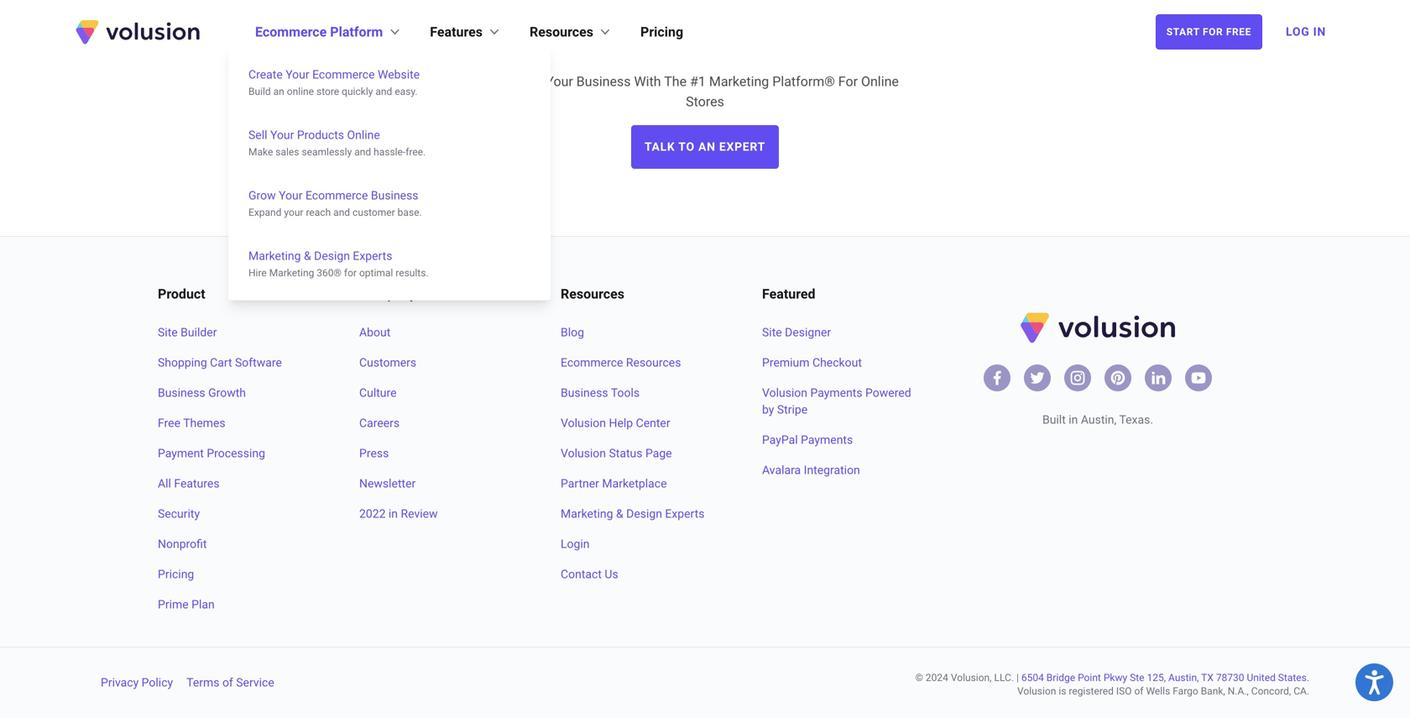 Task type: describe. For each thing, give the bounding box(es) containing it.
products
[[297, 128, 344, 142]]

volusion status page
[[561, 446, 672, 460]]

marketing right hire
[[269, 267, 314, 279]]

website
[[378, 68, 420, 81]]

platform
[[330, 24, 383, 40]]

all features link
[[158, 475, 319, 492]]

registered
[[1069, 685, 1114, 697]]

your for sell your products online make sales seamlessly and hassle-free.
[[270, 128, 294, 142]]

log in link
[[1277, 13, 1337, 50]]

by
[[763, 403, 775, 417]]

online
[[287, 86, 314, 97]]

avalara
[[763, 463, 801, 477]]

policy
[[142, 676, 173, 690]]

about
[[359, 325, 391, 339]]

pinterest image
[[1110, 370, 1127, 386]]

all
[[158, 477, 171, 490]]

newsletter link
[[359, 475, 521, 492]]

all features
[[158, 477, 220, 490]]

blog link
[[561, 324, 722, 341]]

6504 bridge point pkwy ste 125, austin, tx 78730 united states. link
[[1022, 672, 1310, 684]]

.
[[1012, 672, 1015, 684]]

your
[[284, 207, 304, 218]]

online inside sell your products online make sales seamlessly and hassle-free.
[[347, 128, 380, 142]]

site designer
[[763, 325, 832, 339]]

careers
[[359, 416, 400, 430]]

premium checkout link
[[763, 354, 924, 371]]

volusion for volusion help center
[[561, 416, 606, 430]]

start for free link
[[1156, 14, 1263, 50]]

volusion for volusion payments powered by stripe
[[763, 386, 808, 400]]

hassle-
[[374, 146, 406, 158]]

|
[[1017, 672, 1019, 684]]

payment
[[158, 446, 204, 460]]

volusion payments powered by stripe
[[763, 386, 912, 417]]

store
[[317, 86, 339, 97]]

resources inside "ecommerce resources" link
[[626, 356, 681, 370]]

0 horizontal spatial austin,
[[1082, 413, 1117, 427]]

review
[[401, 507, 438, 521]]

site builder link
[[158, 324, 319, 341]]

results.
[[396, 267, 429, 279]]

in for review
[[389, 507, 398, 521]]

marketing up #1
[[618, 15, 788, 49]]

hire
[[249, 267, 267, 279]]

instagram image
[[1070, 370, 1087, 386]]

austin, inside © 2024 volusion, llc . | 6504 bridge point pkwy ste 125, austin, tx 78730 united states. volusion is registered iso of wells fargo bank, n.a., concord, ca.
[[1169, 672, 1200, 684]]

business tools link
[[561, 385, 722, 401]]

security
[[158, 507, 200, 521]]

features inside features dropdown button
[[430, 24, 483, 40]]

iso
[[1117, 685, 1133, 697]]

center
[[636, 416, 671, 430]]

business growth link
[[158, 385, 319, 401]]

customer
[[353, 207, 395, 218]]

terms of service link
[[187, 674, 274, 691]]

terms of service
[[187, 676, 274, 690]]

and for business
[[334, 207, 350, 218]]

avalara integration
[[763, 463, 861, 477]]

and inside create your ecommerce website build an online store quickly and easy.
[[376, 86, 392, 97]]

twitter image
[[1030, 370, 1046, 386]]

online inside grow your business with the #1 marketing platform® for online stores
[[862, 73, 899, 89]]

checkout
[[813, 356, 862, 370]]

©
[[916, 672, 924, 684]]

avalara integration link
[[763, 462, 924, 479]]

site builder
[[158, 325, 217, 339]]

#1
[[690, 73, 706, 89]]

create your ecommerce website build an online store quickly and easy.
[[249, 68, 420, 97]]

marketing down "partner"
[[561, 507, 614, 521]]

grow for grow your ecommerce business expand your reach and customer base.
[[249, 189, 276, 202]]

grow your ecommerce business expand your reach and customer base.
[[249, 189, 422, 218]]

culture link
[[359, 385, 521, 401]]

paypal payments link
[[763, 432, 924, 448]]

payments for volusion
[[811, 386, 863, 400]]

payments for paypal
[[801, 433, 853, 447]]

security link
[[158, 506, 319, 522]]

talk to an expert link
[[632, 125, 779, 169]]

optimal
[[359, 267, 393, 279]]

site for featured
[[763, 325, 782, 339]]

& for marketing & design experts hire marketing 360® for optimal results.
[[304, 249, 311, 263]]

open accessibe: accessibility options, statement and help image
[[1366, 670, 1385, 695]]

start for free
[[1167, 26, 1252, 38]]

reach
[[306, 207, 331, 218]]

marketing up hire
[[249, 249, 301, 263]]

volusion inside © 2024 volusion, llc . | 6504 bridge point pkwy ste 125, austin, tx 78730 united states. volusion is registered iso of wells fargo bank, n.a., concord, ca.
[[1018, 685, 1057, 697]]

2024
[[926, 672, 949, 684]]

sell
[[249, 128, 268, 142]]

resources button
[[530, 22, 614, 42]]

page
[[646, 446, 672, 460]]

growth
[[208, 386, 246, 400]]

of inside © 2024 volusion, llc . | 6504 bridge point pkwy ste 125, austin, tx 78730 united states. volusion is registered iso of wells fargo bank, n.a., concord, ca.
[[1135, 685, 1144, 697]]

talk
[[645, 140, 676, 154]]

integration
[[804, 463, 861, 477]]

youtube image
[[1191, 370, 1208, 386]]

start
[[1167, 26, 1200, 38]]

builder
[[181, 325, 217, 339]]

concord,
[[1252, 685, 1292, 697]]

2022 in review
[[359, 507, 438, 521]]

need marketing help?
[[524, 15, 887, 49]]

blog
[[561, 325, 584, 339]]

resources inside resources dropdown button
[[530, 24, 594, 40]]

make
[[249, 146, 273, 158]]

free
[[158, 416, 181, 430]]

fargo
[[1173, 685, 1199, 697]]

expand
[[249, 207, 282, 218]]



Task type: vqa. For each thing, say whether or not it's contained in the screenshot.
us
yes



Task type: locate. For each thing, give the bounding box(es) containing it.
business left tools
[[561, 386, 609, 400]]

0 vertical spatial austin,
[[1082, 413, 1117, 427]]

in for austin,
[[1069, 413, 1079, 427]]

business inside grow your business with the #1 marketing platform® for online stores
[[577, 73, 631, 89]]

ecommerce up create at the left of page
[[255, 24, 327, 40]]

design
[[314, 249, 350, 263], [627, 507, 663, 521]]

1 vertical spatial pricing
[[158, 567, 194, 581]]

1 horizontal spatial &
[[616, 507, 624, 521]]

the
[[665, 73, 687, 89]]

cart
[[210, 356, 232, 370]]

ecommerce inside "ecommerce resources" link
[[561, 356, 624, 370]]

1 horizontal spatial and
[[355, 146, 371, 158]]

us
[[605, 567, 619, 581]]

ecommerce up reach
[[306, 189, 368, 202]]

site for product
[[158, 325, 178, 339]]

your for grow your business with the #1 marketing platform® for online stores
[[546, 73, 573, 89]]

business down shopping
[[158, 386, 205, 400]]

0 horizontal spatial pricing link
[[158, 566, 319, 583]]

for
[[1203, 26, 1224, 38]]

bridge
[[1047, 672, 1076, 684]]

1 vertical spatial pricing link
[[158, 566, 319, 583]]

resources
[[530, 24, 594, 40], [561, 286, 625, 302], [626, 356, 681, 370]]

ca.
[[1294, 685, 1310, 697]]

prime plan
[[158, 598, 215, 611]]

78730
[[1217, 672, 1245, 684]]

experts
[[353, 249, 393, 263], [665, 507, 705, 521]]

1 horizontal spatial experts
[[665, 507, 705, 521]]

your down need
[[546, 73, 573, 89]]

0 vertical spatial in
[[1069, 413, 1079, 427]]

design for marketing & design experts hire marketing 360® for optimal results.
[[314, 249, 350, 263]]

stores
[[686, 94, 725, 110]]

linkedin image
[[1151, 370, 1167, 386]]

and inside sell your products online make sales seamlessly and hassle-free.
[[355, 146, 371, 158]]

0 vertical spatial online
[[862, 73, 899, 89]]

payments inside the volusion payments powered by stripe
[[811, 386, 863, 400]]

pricing up prime
[[158, 567, 194, 581]]

free themes link
[[158, 415, 319, 432]]

1 vertical spatial online
[[347, 128, 380, 142]]

an
[[699, 140, 716, 154]]

in right the 2022 at the bottom left of the page
[[389, 507, 398, 521]]

grow down need
[[512, 73, 543, 89]]

1 vertical spatial &
[[616, 507, 624, 521]]

0 horizontal spatial pricing
[[158, 567, 194, 581]]

experts down the partner marketplace link
[[665, 507, 705, 521]]

site up "premium"
[[763, 325, 782, 339]]

ecommerce inside ecommerce platform dropdown button
[[255, 24, 327, 40]]

0 vertical spatial design
[[314, 249, 350, 263]]

business up base.
[[371, 189, 419, 202]]

featured
[[763, 286, 816, 302]]

1 vertical spatial resources
[[561, 286, 625, 302]]

1 horizontal spatial austin,
[[1169, 672, 1200, 684]]

for
[[839, 73, 858, 89]]

newsletter
[[359, 477, 416, 490]]

0 horizontal spatial in
[[389, 507, 398, 521]]

experts for marketing & design experts
[[665, 507, 705, 521]]

ecommerce resources link
[[561, 354, 722, 371]]

press link
[[359, 445, 521, 462]]

pricing link down nonprofit link
[[158, 566, 319, 583]]

grow up expand
[[249, 189, 276, 202]]

partner marketplace link
[[561, 475, 722, 492]]

marketing inside grow your business with the #1 marketing platform® for online stores
[[710, 73, 770, 89]]

of right the terms
[[223, 676, 233, 690]]

volusion up stripe
[[763, 386, 808, 400]]

volusion status page link
[[561, 445, 722, 462]]

1 vertical spatial features
[[174, 477, 220, 490]]

prime plan link
[[158, 596, 319, 613]]

features inside all features "link"
[[174, 477, 220, 490]]

0 horizontal spatial design
[[314, 249, 350, 263]]

grow inside grow your ecommerce business expand your reach and customer base.
[[249, 189, 276, 202]]

customers link
[[359, 354, 521, 371]]

experts inside marketing & design experts hire marketing 360® for optimal results.
[[353, 249, 393, 263]]

1 vertical spatial grow
[[249, 189, 276, 202]]

1 vertical spatial experts
[[665, 507, 705, 521]]

experts up optimal
[[353, 249, 393, 263]]

tx
[[1202, 672, 1214, 684]]

your up sales
[[270, 128, 294, 142]]

0 horizontal spatial grow
[[249, 189, 276, 202]]

your inside create your ecommerce website build an online store quickly and easy.
[[286, 68, 310, 81]]

austin, left texas.
[[1082, 413, 1117, 427]]

partner marketplace
[[561, 477, 667, 490]]

© 2024 volusion, llc . | 6504 bridge point pkwy ste 125, austin, tx 78730 united states. volusion is registered iso of wells fargo bank, n.a., concord, ca.
[[916, 672, 1310, 697]]

payments up integration
[[801, 433, 853, 447]]

payments down 'checkout'
[[811, 386, 863, 400]]

1 horizontal spatial grow
[[512, 73, 543, 89]]

prime
[[158, 598, 189, 611]]

0 vertical spatial pricing link
[[641, 22, 684, 42]]

seamlessly
[[302, 146, 352, 158]]

1 vertical spatial payments
[[801, 433, 853, 447]]

design down the partner marketplace link
[[627, 507, 663, 521]]

1 horizontal spatial pricing link
[[641, 22, 684, 42]]

business
[[577, 73, 631, 89], [371, 189, 419, 202], [158, 386, 205, 400], [561, 386, 609, 400]]

1 vertical spatial in
[[389, 507, 398, 521]]

business left with
[[577, 73, 631, 89]]

your up your
[[279, 189, 303, 202]]

bank,
[[1202, 685, 1226, 697]]

0 vertical spatial resources
[[530, 24, 594, 40]]

careers link
[[359, 415, 521, 432]]

your inside sell your products online make sales seamlessly and hassle-free.
[[270, 128, 294, 142]]

0 horizontal spatial of
[[223, 676, 233, 690]]

sell your products online make sales seamlessly and hassle-free.
[[249, 128, 426, 158]]

1 vertical spatial austin,
[[1169, 672, 1200, 684]]

grow
[[512, 73, 543, 89], [249, 189, 276, 202]]

0 horizontal spatial features
[[174, 477, 220, 490]]

and left hassle-
[[355, 146, 371, 158]]

online right the for
[[862, 73, 899, 89]]

ecommerce inside create your ecommerce website build an online store quickly and easy.
[[312, 68, 375, 81]]

site left builder
[[158, 325, 178, 339]]

0 vertical spatial features
[[430, 24, 483, 40]]

talk to an expert
[[645, 140, 766, 154]]

1 horizontal spatial site
[[763, 325, 782, 339]]

2 site from the left
[[763, 325, 782, 339]]

build
[[249, 86, 271, 97]]

grow for grow your business with the #1 marketing platform® for online stores
[[512, 73, 543, 89]]

1 vertical spatial design
[[627, 507, 663, 521]]

help?
[[796, 15, 887, 49]]

facebook image
[[989, 370, 1006, 386]]

& for marketing & design experts
[[616, 507, 624, 521]]

free.
[[406, 146, 426, 158]]

1 horizontal spatial features
[[430, 24, 483, 40]]

online
[[862, 73, 899, 89], [347, 128, 380, 142]]

partner
[[561, 477, 600, 490]]

volusion for volusion status page
[[561, 446, 606, 460]]

360®
[[317, 267, 342, 279]]

2022 in review link
[[359, 506, 521, 522]]

0 vertical spatial and
[[376, 86, 392, 97]]

2 horizontal spatial and
[[376, 86, 392, 97]]

0 vertical spatial grow
[[512, 73, 543, 89]]

marketing up "stores"
[[710, 73, 770, 89]]

press
[[359, 446, 389, 460]]

volusion down business tools
[[561, 416, 606, 430]]

volusion up "partner"
[[561, 446, 606, 460]]

tools
[[611, 386, 640, 400]]

create
[[249, 68, 283, 81]]

& inside marketing & design experts hire marketing 360® for optimal results.
[[304, 249, 311, 263]]

business tools
[[561, 386, 640, 400]]

in inside '2022 in review' link
[[389, 507, 398, 521]]

0 horizontal spatial online
[[347, 128, 380, 142]]

125,
[[1148, 672, 1167, 684]]

your
[[286, 68, 310, 81], [546, 73, 573, 89], [270, 128, 294, 142], [279, 189, 303, 202]]

0 horizontal spatial site
[[158, 325, 178, 339]]

1 site from the left
[[158, 325, 178, 339]]

and for online
[[355, 146, 371, 158]]

shopping cart software
[[158, 356, 282, 370]]

your for grow your ecommerce business expand your reach and customer base.
[[279, 189, 303, 202]]

and right reach
[[334, 207, 350, 218]]

1 horizontal spatial design
[[627, 507, 663, 521]]

and left easy.
[[376, 86, 392, 97]]

1 horizontal spatial in
[[1069, 413, 1079, 427]]

easy.
[[395, 86, 418, 97]]

ecommerce platform button
[[255, 22, 403, 42]]

& down partner marketplace
[[616, 507, 624, 521]]

0 horizontal spatial &
[[304, 249, 311, 263]]

0 horizontal spatial and
[[334, 207, 350, 218]]

contact us
[[561, 567, 619, 581]]

wells
[[1147, 685, 1171, 697]]

1 horizontal spatial online
[[862, 73, 899, 89]]

grow inside grow your business with the #1 marketing platform® for online stores
[[512, 73, 543, 89]]

united
[[1248, 672, 1276, 684]]

business inside grow your ecommerce business expand your reach and customer base.
[[371, 189, 419, 202]]

log in
[[1287, 25, 1327, 39]]

ecommerce inside grow your ecommerce business expand your reach and customer base.
[[306, 189, 368, 202]]

powered
[[866, 386, 912, 400]]

designer
[[785, 325, 832, 339]]

your up online
[[286, 68, 310, 81]]

volusion payments powered by stripe link
[[763, 385, 924, 418]]

design inside marketing & design experts hire marketing 360® for optimal results.
[[314, 249, 350, 263]]

2 vertical spatial and
[[334, 207, 350, 218]]

for
[[344, 267, 357, 279]]

terms
[[187, 676, 220, 690]]

1 horizontal spatial pricing
[[641, 24, 684, 40]]

ecommerce up business tools
[[561, 356, 624, 370]]

and inside grow your ecommerce business expand your reach and customer base.
[[334, 207, 350, 218]]

volusion inside the volusion payments powered by stripe
[[763, 386, 808, 400]]

1 horizontal spatial of
[[1135, 685, 1144, 697]]

site
[[158, 325, 178, 339], [763, 325, 782, 339]]

0 vertical spatial pricing
[[641, 24, 684, 40]]

in right 'built'
[[1069, 413, 1079, 427]]

company
[[359, 286, 417, 302]]

states.
[[1279, 672, 1310, 684]]

of
[[223, 676, 233, 690], [1135, 685, 1144, 697]]

austin, up fargo
[[1169, 672, 1200, 684]]

ecommerce resources
[[561, 356, 681, 370]]

marketplace
[[602, 477, 667, 490]]

design for marketing & design experts
[[627, 507, 663, 521]]

ecommerce up quickly
[[312, 68, 375, 81]]

login
[[561, 537, 590, 551]]

0 vertical spatial experts
[[353, 249, 393, 263]]

your inside grow your ecommerce business expand your reach and customer base.
[[279, 189, 303, 202]]

of inside 'link'
[[223, 676, 233, 690]]

pricing up the
[[641, 24, 684, 40]]

nonprofit link
[[158, 536, 319, 553]]

features button
[[430, 22, 503, 42]]

payment processing
[[158, 446, 265, 460]]

culture
[[359, 386, 397, 400]]

online up hassle-
[[347, 128, 380, 142]]

0 vertical spatial payments
[[811, 386, 863, 400]]

experts for marketing & design experts hire marketing 360® for optimal results.
[[353, 249, 393, 263]]

of down ste
[[1135, 685, 1144, 697]]

& down reach
[[304, 249, 311, 263]]

your for create your ecommerce website build an online store quickly and easy.
[[286, 68, 310, 81]]

design up "360®"
[[314, 249, 350, 263]]

volusion help center link
[[561, 415, 722, 432]]

0 vertical spatial &
[[304, 249, 311, 263]]

0 horizontal spatial experts
[[353, 249, 393, 263]]

2 vertical spatial resources
[[626, 356, 681, 370]]

status
[[609, 446, 643, 460]]

your inside grow your business with the #1 marketing platform® for online stores
[[546, 73, 573, 89]]

an
[[273, 86, 285, 97]]

built in austin, texas.
[[1043, 413, 1154, 427]]

1 vertical spatial and
[[355, 146, 371, 158]]

volusion down 6504
[[1018, 685, 1057, 697]]

premium checkout
[[763, 356, 862, 370]]

pricing link up the
[[641, 22, 684, 42]]



